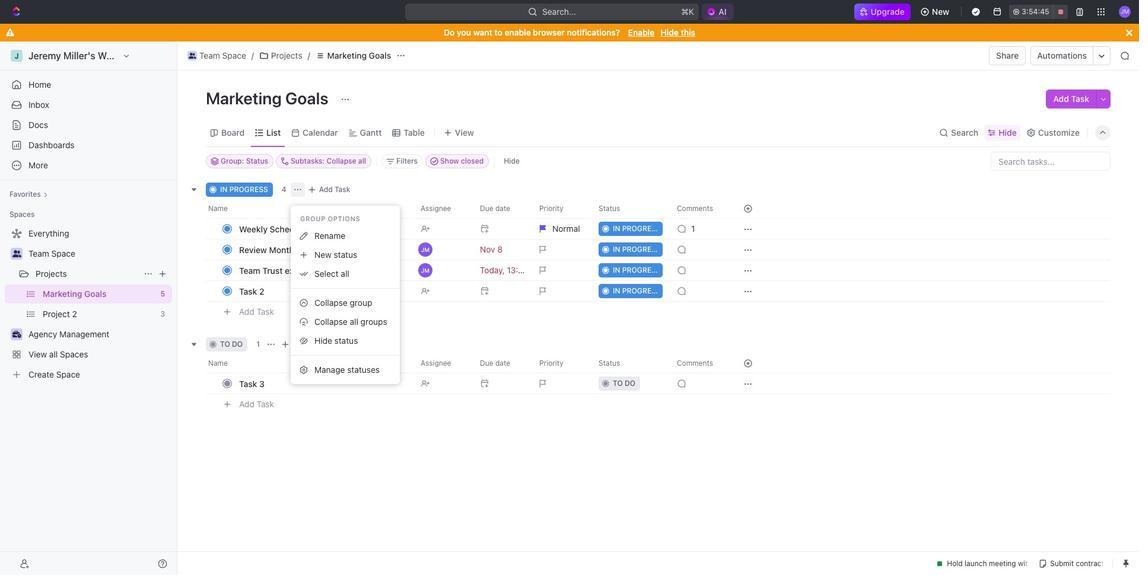 Task type: locate. For each thing, give the bounding box(es) containing it.
0 vertical spatial marketing
[[327, 50, 367, 61]]

to right want
[[494, 27, 502, 37]]

upgrade
[[871, 7, 905, 17]]

1 vertical spatial team space
[[28, 249, 75, 259]]

status inside button
[[334, 250, 357, 260]]

share
[[996, 50, 1019, 61]]

review monthly reports link
[[236, 241, 411, 258]]

1 horizontal spatial team
[[199, 50, 220, 61]]

group
[[300, 215, 326, 222]]

0 horizontal spatial projects link
[[36, 265, 139, 284]]

0 vertical spatial all
[[341, 269, 349, 279]]

status down collapse all groups button
[[334, 336, 358, 346]]

3:54:45 button
[[1009, 5, 1068, 19]]

team
[[199, 50, 220, 61], [28, 249, 49, 259], [239, 266, 260, 276]]

2
[[259, 286, 264, 296]]

team space right user group icon in the left of the page
[[28, 249, 75, 259]]

1 horizontal spatial team space
[[199, 50, 246, 61]]

to left do
[[220, 340, 230, 349]]

1 vertical spatial space
[[51, 249, 75, 259]]

add task button up manage
[[278, 338, 329, 352]]

team for team trust exercise link
[[239, 266, 260, 276]]

add up customize
[[1053, 94, 1069, 104]]

collapse all groups
[[314, 317, 387, 327]]

1 collapse from the top
[[314, 298, 348, 308]]

favorites
[[9, 190, 41, 199]]

automations button
[[1031, 47, 1093, 65]]

1 vertical spatial marketing
[[206, 88, 282, 108]]

add task button
[[1046, 90, 1096, 109], [305, 183, 355, 197], [234, 305, 279, 319], [278, 338, 329, 352], [234, 398, 279, 412]]

0 vertical spatial status
[[334, 250, 357, 260]]

add task up manage
[[292, 340, 324, 349]]

collapse all groups button
[[295, 313, 395, 332]]

1 horizontal spatial marketing
[[327, 50, 367, 61]]

0 horizontal spatial projects
[[36, 269, 67, 279]]

hide
[[661, 27, 679, 37], [999, 127, 1017, 137], [504, 157, 520, 166], [314, 336, 332, 346]]

add down "task 3"
[[239, 399, 254, 409]]

new
[[932, 7, 949, 17], [314, 250, 332, 260]]

space right user group icon in the left of the page
[[51, 249, 75, 259]]

0 vertical spatial new
[[932, 7, 949, 17]]

team inside tree
[[28, 249, 49, 259]]

team trust exercise link
[[236, 262, 411, 279]]

2 vertical spatial team
[[239, 266, 260, 276]]

team right user group image
[[199, 50, 220, 61]]

progress
[[229, 185, 268, 194]]

add for add task button below ‎task 2
[[239, 307, 254, 317]]

trust
[[262, 266, 283, 276]]

‎task
[[239, 286, 257, 296]]

you
[[457, 27, 471, 37]]

space right user group image
[[222, 50, 246, 61]]

new up team trust exercise link
[[314, 250, 332, 260]]

new status button
[[295, 246, 395, 265]]

team space inside tree
[[28, 249, 75, 259]]

hide inside hide status button
[[314, 336, 332, 346]]

new for new
[[932, 7, 949, 17]]

1 vertical spatial projects
[[36, 269, 67, 279]]

2 collapse from the top
[[314, 317, 348, 327]]

team space right user group image
[[199, 50, 246, 61]]

task up options
[[335, 185, 350, 194]]

docs link
[[5, 116, 172, 135]]

gantt
[[360, 127, 382, 137]]

1 vertical spatial goals
[[285, 88, 328, 108]]

1 vertical spatial new
[[314, 250, 332, 260]]

add task
[[1053, 94, 1089, 104], [319, 185, 350, 194], [239, 307, 274, 317], [292, 340, 324, 349], [239, 399, 274, 409]]

team inside team trust exercise link
[[239, 266, 260, 276]]

1
[[256, 340, 260, 349]]

to
[[494, 27, 502, 37], [220, 340, 230, 349]]

projects
[[271, 50, 302, 61], [36, 269, 67, 279]]

0 horizontal spatial team
[[28, 249, 49, 259]]

team space
[[199, 50, 246, 61], [28, 249, 75, 259]]

1 vertical spatial projects link
[[36, 265, 139, 284]]

add for add task button above customize
[[1053, 94, 1069, 104]]

team trust exercise
[[239, 266, 317, 276]]

all inside button
[[350, 317, 358, 327]]

1 vertical spatial status
[[334, 336, 358, 346]]

review
[[239, 245, 267, 255]]

marketing
[[327, 50, 367, 61], [206, 88, 282, 108]]

1 vertical spatial team space link
[[28, 244, 170, 263]]

marketing goals link
[[312, 49, 394, 63]]

0 horizontal spatial new
[[314, 250, 332, 260]]

team space link
[[185, 49, 249, 63], [28, 244, 170, 263]]

1 / from the left
[[251, 50, 254, 61]]

new inside 'new status' button
[[314, 250, 332, 260]]

add task button up group options
[[305, 183, 355, 197]]

task left 3
[[239, 379, 257, 389]]

add left hide status
[[292, 340, 306, 349]]

team right user group icon in the left of the page
[[28, 249, 49, 259]]

new status
[[314, 250, 357, 260]]

task up manage
[[308, 340, 324, 349]]

all
[[341, 269, 349, 279], [350, 317, 358, 327]]

marketing goals
[[327, 50, 391, 61], [206, 88, 332, 108]]

tree containing team space
[[5, 224, 172, 384]]

hide inside hide button
[[504, 157, 520, 166]]

task down 3
[[257, 399, 274, 409]]

1 horizontal spatial /
[[308, 50, 310, 61]]

all right select
[[341, 269, 349, 279]]

add task button down "task 3"
[[234, 398, 279, 412]]

projects link
[[256, 49, 305, 63], [36, 265, 139, 284]]

task down 2
[[257, 307, 274, 317]]

add task up customize
[[1053, 94, 1089, 104]]

notifications?
[[567, 27, 620, 37]]

1 horizontal spatial new
[[932, 7, 949, 17]]

review monthly reports
[[239, 245, 334, 255]]

hide status button
[[295, 332, 395, 351]]

1 horizontal spatial to
[[494, 27, 502, 37]]

add
[[1053, 94, 1069, 104], [319, 185, 333, 194], [239, 307, 254, 317], [292, 340, 306, 349], [239, 399, 254, 409]]

0 horizontal spatial /
[[251, 50, 254, 61]]

collapse up hide status
[[314, 317, 348, 327]]

0 vertical spatial projects
[[271, 50, 302, 61]]

0 horizontal spatial space
[[51, 249, 75, 259]]

all inside 'button'
[[341, 269, 349, 279]]

home
[[28, 80, 51, 90]]

collapse up collapse all groups button
[[314, 298, 348, 308]]

1 horizontal spatial goals
[[369, 50, 391, 61]]

goals inside marketing goals link
[[369, 50, 391, 61]]

manage statuses
[[314, 365, 380, 375]]

statuses
[[347, 365, 380, 375]]

new inside new button
[[932, 7, 949, 17]]

0 vertical spatial collapse
[[314, 298, 348, 308]]

0 vertical spatial projects link
[[256, 49, 305, 63]]

enable
[[505, 27, 531, 37]]

hide status
[[314, 336, 358, 346]]

2 horizontal spatial team
[[239, 266, 260, 276]]

docs
[[28, 120, 48, 130]]

do
[[232, 340, 243, 349]]

goals
[[369, 50, 391, 61], [285, 88, 328, 108]]

in
[[220, 185, 228, 194]]

reports
[[303, 245, 334, 255]]

all for select
[[341, 269, 349, 279]]

0 vertical spatial goals
[[369, 50, 391, 61]]

1 vertical spatial collapse
[[314, 317, 348, 327]]

to do
[[220, 340, 243, 349]]

want
[[473, 27, 492, 37]]

user group image
[[12, 250, 21, 257]]

status inside button
[[334, 336, 358, 346]]

0 horizontal spatial team space
[[28, 249, 75, 259]]

0 vertical spatial team
[[199, 50, 220, 61]]

add up group options
[[319, 185, 333, 194]]

marketing inside marketing goals link
[[327, 50, 367, 61]]

manage statuses button
[[295, 361, 395, 380]]

1 vertical spatial team
[[28, 249, 49, 259]]

tree
[[5, 224, 172, 384]]

space inside tree
[[51, 249, 75, 259]]

collapse for collapse group
[[314, 298, 348, 308]]

3
[[259, 379, 265, 389]]

collapse
[[314, 298, 348, 308], [314, 317, 348, 327]]

team up ‎task
[[239, 266, 260, 276]]

space
[[222, 50, 246, 61], [51, 249, 75, 259]]

1 horizontal spatial projects link
[[256, 49, 305, 63]]

task up customize
[[1071, 94, 1089, 104]]

1 horizontal spatial space
[[222, 50, 246, 61]]

1 horizontal spatial all
[[350, 317, 358, 327]]

add down ‎task
[[239, 307, 254, 317]]

1 horizontal spatial team space link
[[185, 49, 249, 63]]

1 vertical spatial all
[[350, 317, 358, 327]]

0 horizontal spatial to
[[220, 340, 230, 349]]

Search tasks... text field
[[991, 152, 1110, 170]]

0 vertical spatial team space link
[[185, 49, 249, 63]]

all left groups
[[350, 317, 358, 327]]

0 horizontal spatial all
[[341, 269, 349, 279]]

new right upgrade
[[932, 7, 949, 17]]

status down rename button
[[334, 250, 357, 260]]



Task type: describe. For each thing, give the bounding box(es) containing it.
this
[[681, 27, 695, 37]]

hide button
[[499, 154, 524, 168]]

board
[[221, 127, 245, 137]]

home link
[[5, 75, 172, 94]]

all for collapse
[[350, 317, 358, 327]]

3:54:45
[[1022, 7, 1049, 16]]

inbox link
[[5, 96, 172, 115]]

weekly
[[239, 224, 268, 234]]

board link
[[219, 124, 245, 141]]

projects inside tree
[[36, 269, 67, 279]]

task 3
[[239, 379, 265, 389]]

tree inside the sidebar navigation
[[5, 224, 172, 384]]

dashboards link
[[5, 136, 172, 155]]

automations
[[1037, 50, 1087, 61]]

status for hide status
[[334, 336, 358, 346]]

0 vertical spatial marketing goals
[[327, 50, 391, 61]]

weekly schedule link
[[236, 220, 411, 238]]

0 vertical spatial space
[[222, 50, 246, 61]]

add task down "task 3"
[[239, 399, 274, 409]]

add for add task button underneath "task 3"
[[239, 399, 254, 409]]

calendar
[[303, 127, 338, 137]]

2 / from the left
[[308, 50, 310, 61]]

user group image
[[189, 53, 196, 59]]

exercise
[[285, 266, 317, 276]]

list link
[[264, 124, 281, 141]]

0 vertical spatial team space
[[199, 50, 246, 61]]

1 vertical spatial marketing goals
[[206, 88, 332, 108]]

new button
[[915, 2, 957, 21]]

monthly
[[269, 245, 301, 255]]

do you want to enable browser notifications? enable hide this
[[444, 27, 695, 37]]

browser
[[533, 27, 565, 37]]

‎task 2 link
[[236, 283, 411, 300]]

add task down ‎task 2
[[239, 307, 274, 317]]

enable
[[628, 27, 655, 37]]

1 vertical spatial to
[[220, 340, 230, 349]]

rename button
[[295, 227, 395, 246]]

sidebar navigation
[[0, 42, 177, 576]]

calendar link
[[300, 124, 338, 141]]

list
[[267, 127, 281, 137]]

rename
[[314, 231, 345, 241]]

favorites button
[[5, 187, 53, 202]]

hide button
[[984, 124, 1020, 141]]

1 horizontal spatial projects
[[271, 50, 302, 61]]

add task button down ‎task 2
[[234, 305, 279, 319]]

table link
[[401, 124, 425, 141]]

upgrade link
[[854, 4, 911, 20]]

select all
[[314, 269, 349, 279]]

search
[[951, 127, 978, 137]]

search...
[[542, 7, 576, 17]]

⌘k
[[681, 7, 694, 17]]

team for the left team space link
[[28, 249, 49, 259]]

manage
[[314, 365, 345, 375]]

add task button up customize
[[1046, 90, 1096, 109]]

task 3 link
[[236, 375, 411, 392]]

collapse group
[[314, 298, 372, 308]]

spaces
[[9, 210, 35, 219]]

hide inside hide dropdown button
[[999, 127, 1017, 137]]

add task up group options
[[319, 185, 350, 194]]

do
[[444, 27, 455, 37]]

inbox
[[28, 100, 49, 110]]

new for new status
[[314, 250, 332, 260]]

select all button
[[295, 265, 395, 284]]

projects link inside tree
[[36, 265, 139, 284]]

schedule
[[270, 224, 306, 234]]

options
[[328, 215, 360, 222]]

status for new status
[[334, 250, 357, 260]]

groups
[[361, 317, 387, 327]]

weekly schedule
[[239, 224, 306, 234]]

table
[[404, 127, 425, 137]]

4
[[282, 185, 286, 194]]

0 horizontal spatial marketing
[[206, 88, 282, 108]]

collapse group button
[[295, 294, 395, 313]]

group
[[350, 298, 372, 308]]

‎task 2
[[239, 286, 264, 296]]

0 horizontal spatial team space link
[[28, 244, 170, 263]]

search button
[[936, 124, 982, 141]]

group options
[[300, 215, 360, 222]]

dashboards
[[28, 140, 75, 150]]

0 horizontal spatial goals
[[285, 88, 328, 108]]

collapse for collapse all groups
[[314, 317, 348, 327]]

0 vertical spatial to
[[494, 27, 502, 37]]

gantt link
[[358, 124, 382, 141]]

in progress
[[220, 185, 268, 194]]

customize
[[1038, 127, 1080, 137]]

share button
[[989, 46, 1026, 65]]

select
[[314, 269, 339, 279]]

customize button
[[1023, 124, 1083, 141]]



Task type: vqa. For each thing, say whether or not it's contained in the screenshot.
MARKETING GOALS
yes



